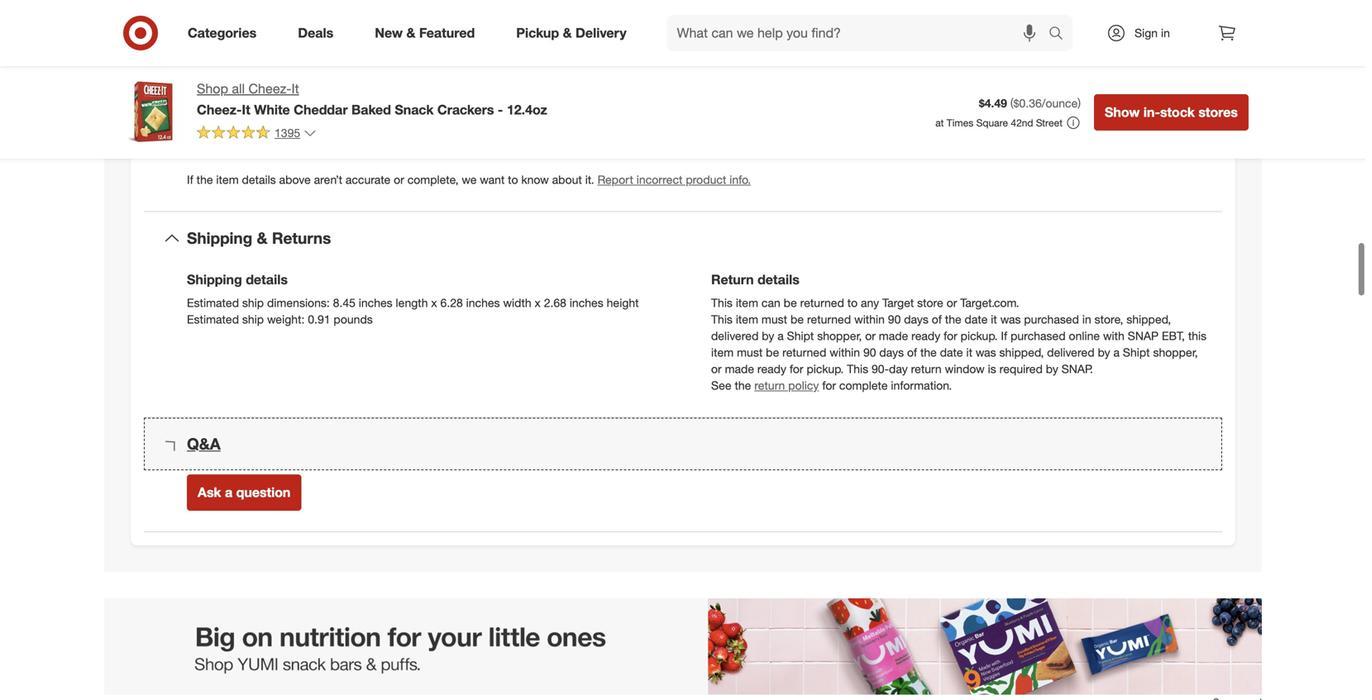 Task type: vqa. For each thing, say whether or not it's contained in the screenshot.
questions
yes



Task type: locate. For each thing, give the bounding box(es) containing it.
or up see
[[712, 362, 722, 376]]

a inside button
[[225, 487, 233, 503]]

& left returns
[[257, 229, 268, 248]]

& for new
[[407, 25, 416, 41]]

any
[[861, 296, 880, 310]]

& right pickup
[[563, 25, 572, 41]]

0 horizontal spatial by
[[762, 329, 775, 343]]

shopper, down any
[[818, 329, 862, 343]]

new & featured link
[[361, 15, 496, 51]]

be
[[784, 296, 797, 310], [791, 312, 804, 327], [766, 345, 780, 360]]

this
[[712, 296, 733, 310], [712, 312, 733, 327], [847, 362, 869, 376]]

sign
[[1135, 26, 1158, 40]]

we
[[1096, 86, 1112, 101]]

0 vertical spatial ready
[[912, 329, 941, 343]]

sign in
[[1135, 26, 1171, 40]]

2 their from the left
[[1033, 86, 1056, 101]]

1 horizontal spatial return
[[912, 362, 942, 376]]

questions
[[469, 119, 519, 134]]

with
[[1104, 329, 1125, 343]]

shop all cheez-it cheez-it white cheddar baked snack crackers - 12.4oz
[[197, 81, 548, 118]]

if down rely in the top left of the page
[[243, 119, 250, 134]]

improve
[[753, 86, 794, 101]]

0 horizontal spatial our
[[470, 103, 487, 117]]

returns
[[272, 229, 331, 248]]

2 estimated from the top
[[187, 312, 239, 327]]

1 vertical spatial cheez-
[[197, 102, 242, 118]]

be up return policy link
[[766, 345, 780, 360]]

ship left weight: at the top of page
[[242, 312, 264, 327]]

0 vertical spatial shopper,
[[818, 329, 862, 343]]

0 vertical spatial are
[[1137, 70, 1153, 84]]

0 vertical spatial ship
[[242, 296, 264, 310]]

1 ship from the top
[[242, 296, 264, 310]]

days
[[905, 312, 929, 327], [880, 345, 904, 360]]

specific down cheddar
[[303, 119, 343, 134]]

only. down cheddar
[[311, 136, 334, 151]]

complete,
[[201, 86, 252, 101], [408, 172, 459, 187]]

1 horizontal spatial healthcare
[[832, 119, 887, 134]]

0 vertical spatial shipt
[[787, 329, 814, 343]]

shipping details estimated ship dimensions: 8.45 inches length x 6.28 inches width x 2.68 inches height estimated ship weight: 0.91 pounds
[[187, 272, 639, 327]]

item left can
[[736, 296, 759, 310]]

accurate right aren't
[[346, 172, 391, 187]]

must
[[762, 312, 788, 327], [737, 345, 763, 360]]

day
[[890, 362, 908, 376]]

site
[[270, 70, 288, 84]]

0 vertical spatial only.
[[424, 70, 447, 84]]

sites
[[1110, 70, 1134, 84], [569, 103, 593, 117]]

shopper, down ebt, on the top right of page
[[1154, 345, 1199, 360]]

and up change
[[836, 70, 856, 84]]

2 vertical spatial by
[[1047, 362, 1059, 376]]

accurate up stock
[[1157, 70, 1201, 84]]

street
[[1037, 117, 1063, 129]]

sites down "on"
[[569, 103, 593, 117]]

be right can
[[784, 296, 797, 310]]

healthcare down baked
[[346, 119, 400, 134]]

1 horizontal spatial if
[[243, 119, 250, 134]]

that
[[643, 70, 663, 84], [1181, 86, 1201, 101], [619, 103, 639, 117]]

0 horizontal spatial if
[[187, 172, 193, 187]]

2 horizontal spatial this
[[1189, 329, 1207, 343]]

delivered
[[712, 329, 759, 343], [1048, 345, 1095, 360]]

accurate inside grocery disclaimer : content on this site is for reference purposes only.  target does not represent or warrant that the nutrition, ingredient, allergen and other product information on our web or mobile sites are accurate or complete, since this information comes from the product manufacturers.  on occasion, manufacturers may improve or change their product formulas and update their labels.  we recommend that you do not rely solely on the information presented on our web or mobile sites and that you review the product's label or contact the manufacturer directly if you have specific product concerns or questions.  if you have specific healthcare concerns or questions about the products displayed, please contact your licensed healthcare professional for advice or answers.  any additional pictures are suggested servings only.
[[1157, 70, 1201, 84]]

professional
[[890, 119, 953, 134]]

return
[[712, 272, 754, 288]]

90
[[888, 312, 901, 327], [864, 345, 877, 360]]

shopper,
[[818, 329, 862, 343], [1154, 345, 1199, 360]]

details inside 'shipping details estimated ship dimensions: 8.45 inches length x 6.28 inches width x 2.68 inches height estimated ship weight: 0.91 pounds'
[[246, 272, 288, 288]]

/ounce
[[1042, 96, 1078, 111]]

0 horizontal spatial to
[[508, 172, 518, 187]]

item
[[216, 172, 239, 187], [736, 296, 759, 310], [736, 312, 759, 327], [712, 345, 734, 360]]

it
[[991, 312, 998, 327], [967, 345, 973, 360]]

ready down the store
[[912, 329, 941, 343]]

1 horizontal spatial target
[[883, 296, 915, 310]]

1 vertical spatial mobile
[[530, 103, 565, 117]]

0 horizontal spatial healthcare
[[346, 119, 400, 134]]

3 inches from the left
[[570, 296, 604, 310]]

ready
[[912, 329, 941, 343], [758, 362, 787, 376]]

shipping for shipping details estimated ship dimensions: 8.45 inches length x 6.28 inches width x 2.68 inches height estimated ship weight: 0.91 pounds
[[187, 272, 242, 288]]

online
[[1069, 329, 1101, 343]]

return up information. on the right
[[912, 362, 942, 376]]

only.
[[424, 70, 447, 84], [311, 136, 334, 151]]

purchased up 'required'
[[1011, 329, 1066, 343]]

concerns down presented
[[403, 119, 452, 134]]

not
[[514, 70, 531, 84], [226, 103, 242, 117]]

shipping left returns
[[187, 229, 253, 248]]

labels.
[[1059, 86, 1092, 101]]

What can we help you find? suggestions appear below search field
[[667, 15, 1053, 51]]

product
[[889, 70, 930, 84], [454, 86, 494, 101], [879, 86, 919, 101], [1092, 103, 1132, 117], [686, 172, 727, 187]]

pickup. down target.com.
[[961, 329, 998, 343]]

their down other
[[852, 86, 875, 101]]

0 horizontal spatial it
[[967, 345, 973, 360]]

details inside return details this item can be returned to any target store or target.com. this item must be returned within 90 days of the date it was purchased in store, shipped, delivered by a shipt shopper, or made ready for pickup. if purchased online with snap ebt, this item must be returned within 90 days of the date it was shipped, delivered by a shipt shopper, or made ready for pickup. this 90-day return window is required by snap. see the return policy for complete information.
[[758, 272, 800, 288]]

contact down change
[[814, 103, 853, 117]]

0 horizontal spatial cheez-
[[197, 102, 242, 118]]

and up 'if' at top right
[[971, 86, 990, 101]]

1 vertical spatial days
[[880, 345, 904, 360]]

1 horizontal spatial sites
[[1110, 70, 1134, 84]]

1 horizontal spatial contact
[[814, 103, 853, 117]]

window
[[945, 362, 985, 376]]

allergen
[[792, 70, 833, 84]]

item down return
[[736, 312, 759, 327]]

pickup & delivery
[[517, 25, 627, 41]]

in right sign at right top
[[1162, 26, 1171, 40]]

1395
[[275, 126, 300, 140]]

x left 6.28
[[431, 296, 437, 310]]

& inside "dropdown button"
[[257, 229, 268, 248]]

was down target.com.
[[1001, 312, 1021, 327]]

contact down the product's
[[718, 119, 757, 134]]

are up the recommend
[[1137, 70, 1153, 84]]

to left any
[[848, 296, 858, 310]]

this down disclaimer
[[248, 70, 267, 84]]

or up "labels."
[[1058, 70, 1068, 84]]

info.
[[730, 172, 751, 187]]

1 vertical spatial sites
[[569, 103, 593, 117]]

target inside return details this item can be returned to any target store or target.com. this item must be returned within 90 days of the date it was purchased in store, shipped, delivered by a shipt shopper, or made ready for pickup. if purchased online with snap ebt, this item must be returned within 90 days of the date it was shipped, delivered by a shipt shopper, or made ready for pickup. this 90-day return window is required by snap. see the return policy for complete information.
[[883, 296, 915, 310]]

0 vertical spatial is
[[291, 70, 300, 84]]

1 vertical spatial was
[[976, 345, 997, 360]]

shipping
[[187, 229, 253, 248], [187, 272, 242, 288]]

1 horizontal spatial &
[[407, 25, 416, 41]]

1 vertical spatial made
[[725, 362, 755, 376]]

review
[[664, 103, 697, 117]]

that down 'occasion,'
[[619, 103, 639, 117]]

0 horizontal spatial pickup.
[[807, 362, 844, 376]]

that up stock
[[1181, 86, 1201, 101]]

information down comes
[[336, 103, 395, 117]]

this right ebt, on the top right of page
[[1189, 329, 1207, 343]]

1 vertical spatial only.
[[311, 136, 334, 151]]

is
[[291, 70, 300, 84], [988, 362, 997, 376]]

1 horizontal spatial in
[[1162, 26, 1171, 40]]

2 vertical spatial be
[[766, 345, 780, 360]]

ship
[[242, 296, 264, 310], [242, 312, 264, 327]]

0 horizontal spatial contact
[[718, 119, 757, 134]]

have up servings
[[275, 119, 299, 134]]

0 vertical spatial information
[[933, 70, 992, 84]]

90 up day at the bottom
[[888, 312, 901, 327]]

shipt
[[787, 329, 814, 343], [1124, 345, 1151, 360]]

baked
[[352, 102, 391, 118]]

about down 12.4oz
[[522, 119, 552, 134]]

:
[[293, 53, 297, 68]]

shipping inside 'shipping details estimated ship dimensions: 8.45 inches length x 6.28 inches width x 2.68 inches height estimated ship weight: 0.91 pounds'
[[187, 272, 242, 288]]

their
[[852, 86, 875, 101], [1033, 86, 1056, 101]]

0 vertical spatial specific
[[1048, 103, 1088, 117]]

cheddar
[[294, 102, 348, 118]]

and
[[836, 70, 856, 84], [971, 86, 990, 101], [596, 103, 615, 117]]

1 vertical spatial web
[[490, 103, 513, 117]]

manufacturers
[[649, 86, 724, 101]]

0 vertical spatial and
[[836, 70, 856, 84]]

complete, left "we"
[[408, 172, 459, 187]]

the up please at top
[[700, 103, 717, 117]]

0 vertical spatial date
[[965, 312, 988, 327]]

delivered up snap. on the right bottom
[[1048, 345, 1095, 360]]

1 shipping from the top
[[187, 229, 253, 248]]

1 vertical spatial to
[[848, 296, 858, 310]]

1 x from the left
[[431, 296, 437, 310]]

product's
[[720, 103, 769, 117]]

our left -
[[470, 103, 487, 117]]

0 vertical spatial by
[[762, 329, 775, 343]]

pickup. up policy
[[807, 362, 844, 376]]

in inside "link"
[[1162, 26, 1171, 40]]

by
[[762, 329, 775, 343], [1098, 345, 1111, 360], [1047, 362, 1059, 376]]

only. up from
[[424, 70, 447, 84]]

1 their from the left
[[852, 86, 875, 101]]

information up formulas
[[933, 70, 992, 84]]

products
[[575, 119, 622, 134]]

days up day at the bottom
[[880, 345, 904, 360]]

2 shipping from the top
[[187, 272, 242, 288]]

inches
[[359, 296, 393, 310], [466, 296, 500, 310], [570, 296, 604, 310]]

within down any
[[855, 312, 885, 327]]

90-
[[872, 362, 890, 376]]

their up street
[[1033, 86, 1056, 101]]

0 vertical spatial our
[[1011, 70, 1028, 84]]

1 vertical spatial in
[[1083, 312, 1092, 327]]

1 horizontal spatial is
[[988, 362, 997, 376]]

2 horizontal spatial if
[[1002, 329, 1008, 343]]

1 horizontal spatial cheez-
[[249, 81, 292, 97]]

made up day at the bottom
[[879, 329, 909, 343]]

specific down "labels."
[[1048, 103, 1088, 117]]

1 horizontal spatial mobile
[[1071, 70, 1106, 84]]

complete, up do
[[201, 86, 252, 101]]

1 vertical spatial a
[[1114, 345, 1120, 360]]

it right site
[[292, 81, 299, 97]]

1 healthcare from the left
[[346, 119, 400, 134]]

1 horizontal spatial their
[[1033, 86, 1056, 101]]

1 vertical spatial accurate
[[346, 172, 391, 187]]

policy
[[789, 378, 820, 393]]

by down with
[[1098, 345, 1111, 360]]

0 vertical spatial accurate
[[1157, 70, 1201, 84]]

on right the shop
[[232, 70, 245, 84]]

if down target.com.
[[1002, 329, 1008, 343]]

aren't
[[314, 172, 343, 187]]

must up return policy link
[[737, 345, 763, 360]]

& for pickup
[[563, 25, 572, 41]]

information down reference
[[307, 86, 366, 101]]

from
[[407, 86, 431, 101]]

date down target.com.
[[965, 312, 988, 327]]

target left the does
[[451, 70, 482, 84]]

1 horizontal spatial shipt
[[1124, 345, 1151, 360]]

purchased
[[1025, 312, 1080, 327], [1011, 329, 1066, 343]]

this up solely
[[286, 86, 304, 101]]

inches right 6.28
[[466, 296, 500, 310]]

2 healthcare from the left
[[832, 119, 887, 134]]

0 horizontal spatial shipt
[[787, 329, 814, 343]]

2 horizontal spatial a
[[1114, 345, 1120, 360]]

crackers
[[438, 102, 494, 118]]

0 horizontal spatial inches
[[359, 296, 393, 310]]

shop
[[197, 81, 228, 97]]

is down :
[[291, 70, 300, 84]]

accurate
[[1157, 70, 1201, 84], [346, 172, 391, 187]]

on right solely
[[300, 103, 313, 117]]

0 horizontal spatial sites
[[569, 103, 593, 117]]

90 up 90-
[[864, 345, 877, 360]]

new
[[375, 25, 403, 41]]

or up "on"
[[587, 70, 598, 84]]

0 horizontal spatial complete,
[[201, 86, 252, 101]]

to inside return details this item can be returned to any target store or target.com. this item must be returned within 90 days of the date it was purchased in store, shipped, delivered by a shipt shopper, or made ready for pickup. if purchased online with snap ebt, this item must be returned within 90 days of the date it was shipped, delivered by a shipt shopper, or made ready for pickup. this 90-day return window is required by snap. see the return policy for complete information.
[[848, 296, 858, 310]]

0 horizontal spatial their
[[852, 86, 875, 101]]

1 horizontal spatial x
[[535, 296, 541, 310]]

0 horizontal spatial x
[[431, 296, 437, 310]]

purchased up the online
[[1025, 312, 1080, 327]]

featured
[[419, 25, 475, 41]]

0 vertical spatial must
[[762, 312, 788, 327]]

& right 'new'
[[407, 25, 416, 41]]

1 vertical spatial returned
[[808, 312, 852, 327]]

servings
[[264, 136, 308, 151]]

about inside grocery disclaimer : content on this site is for reference purposes only.  target does not represent or warrant that the nutrition, ingredient, allergen and other product information on our web or mobile sites are accurate or complete, since this information comes from the product manufacturers.  on occasion, manufacturers may improve or change their product formulas and update their labels.  we recommend that you do not rely solely on the information presented on our web or mobile sites and that you review the product's label or contact the manufacturer directly if you have specific product concerns or questions.  if you have specific healthcare concerns or questions about the products displayed, please contact your licensed healthcare professional for advice or answers.  any additional pictures are suggested servings only.
[[522, 119, 552, 134]]

0 vertical spatial target
[[451, 70, 482, 84]]

the
[[666, 70, 682, 84], [434, 86, 451, 101], [317, 103, 333, 117], [700, 103, 717, 117], [856, 103, 873, 117], [556, 119, 572, 134], [197, 172, 213, 187], [946, 312, 962, 327], [921, 345, 937, 360], [735, 378, 752, 393]]

1 horizontal spatial to
[[848, 296, 858, 310]]

ready up return policy link
[[758, 362, 787, 376]]

1 vertical spatial ship
[[242, 312, 264, 327]]

mobile down manufacturers.
[[530, 103, 565, 117]]

shipping inside "dropdown button"
[[187, 229, 253, 248]]

0 vertical spatial about
[[522, 119, 552, 134]]

1 horizontal spatial accurate
[[1157, 70, 1201, 84]]

$4.49
[[980, 96, 1008, 111]]

or right the store
[[947, 296, 958, 310]]

1 horizontal spatial inches
[[466, 296, 500, 310]]

1 vertical spatial shipping
[[187, 272, 242, 288]]

not right do
[[226, 103, 242, 117]]

1 horizontal spatial not
[[514, 70, 531, 84]]

the up information. on the right
[[921, 345, 937, 360]]

1 horizontal spatial of
[[932, 312, 942, 327]]

estimated down 'shipping & returns'
[[187, 296, 239, 310]]

if down questions.
[[187, 172, 193, 187]]

days down the store
[[905, 312, 929, 327]]

0 horizontal spatial in
[[1083, 312, 1092, 327]]

mobile up "labels."
[[1071, 70, 1106, 84]]

0 horizontal spatial not
[[226, 103, 242, 117]]

details up dimensions:
[[246, 272, 288, 288]]

1 horizontal spatial web
[[1031, 70, 1054, 84]]

0 horizontal spatial are
[[187, 136, 203, 151]]

returned
[[801, 296, 845, 310], [808, 312, 852, 327], [783, 345, 827, 360]]

made up see
[[725, 362, 755, 376]]

are
[[1137, 70, 1153, 84], [187, 136, 203, 151]]

0 vertical spatial concerns
[[1135, 103, 1184, 117]]

contact
[[814, 103, 853, 117], [718, 119, 757, 134]]

licensed
[[786, 119, 829, 134]]

0 vertical spatial of
[[932, 312, 942, 327]]

square
[[977, 117, 1009, 129]]

cheez-
[[249, 81, 292, 97], [197, 102, 242, 118]]

required
[[1000, 362, 1043, 376]]

you left do
[[187, 103, 206, 117]]

1 horizontal spatial specific
[[1048, 103, 1088, 117]]

q&a button
[[144, 418, 1223, 471]]

a right the ask
[[225, 487, 233, 503]]

0 vertical spatial complete,
[[201, 86, 252, 101]]

this
[[248, 70, 267, 84], [286, 86, 304, 101], [1189, 329, 1207, 343]]

our
[[1011, 70, 1028, 84], [470, 103, 487, 117]]

is inside return details this item can be returned to any target store or target.com. this item must be returned within 90 days of the date it was purchased in store, shipped, delivered by a shipt shopper, or made ready for pickup. if purchased online with snap ebt, this item must be returned within 90 days of the date it was shipped, delivered by a shipt shopper, or made ready for pickup. this 90-day return window is required by snap. see the return policy for complete information.
[[988, 362, 997, 376]]

question
[[236, 487, 291, 503]]

1 vertical spatial it
[[967, 345, 973, 360]]

for right policy
[[823, 378, 837, 393]]

inches right '2.68'
[[570, 296, 604, 310]]



Task type: describe. For each thing, give the bounding box(es) containing it.
2.68
[[544, 296, 567, 310]]

0 horizontal spatial it
[[242, 102, 251, 118]]

suggested
[[207, 136, 261, 151]]

1 horizontal spatial concerns
[[1135, 103, 1184, 117]]

update
[[993, 86, 1030, 101]]

item up see
[[712, 345, 734, 360]]

1 horizontal spatial shipped,
[[1127, 312, 1172, 327]]

12.4oz
[[507, 102, 548, 118]]

1 estimated from the top
[[187, 296, 239, 310]]

on up update
[[995, 70, 1008, 84]]

ingredient,
[[734, 70, 789, 84]]

please
[[680, 119, 714, 134]]

1 horizontal spatial shopper,
[[1154, 345, 1199, 360]]

comes
[[369, 86, 404, 101]]

change
[[811, 86, 849, 101]]

0 horizontal spatial and
[[596, 103, 615, 117]]

0 vertical spatial be
[[784, 296, 797, 310]]

see
[[712, 378, 732, 393]]

0 horizontal spatial of
[[908, 345, 918, 360]]

answers.
[[1024, 119, 1069, 134]]

do
[[209, 103, 222, 117]]

for up policy
[[790, 362, 804, 376]]

pickup & delivery link
[[502, 15, 648, 51]]

pickup
[[517, 25, 559, 41]]

1 vertical spatial pickup.
[[807, 362, 844, 376]]

presented
[[398, 103, 450, 117]]

0 horizontal spatial accurate
[[346, 172, 391, 187]]

you right 'if' at top right
[[999, 103, 1017, 117]]

0 vertical spatial sites
[[1110, 70, 1134, 84]]

additional
[[1095, 119, 1146, 134]]

1 vertical spatial this
[[712, 312, 733, 327]]

0 vertical spatial this
[[712, 296, 733, 310]]

we
[[462, 172, 477, 187]]

advice
[[973, 119, 1007, 134]]

on right presented
[[454, 103, 467, 117]]

since
[[255, 86, 282, 101]]

height
[[607, 296, 639, 310]]

-
[[498, 102, 503, 118]]

image of cheez-it white cheddar baked snack crackers - 12.4oz image
[[117, 79, 184, 146]]

this inside return details this item can be returned to any target store or target.com. this item must be returned within 90 days of the date it was purchased in store, shipped, delivered by a shipt shopper, or made ready for pickup. if purchased online with snap ebt, this item must be returned within 90 days of the date it was shipped, delivered by a shipt shopper, or made ready for pickup. this 90-day return window is required by snap. see the return policy for complete information.
[[1189, 329, 1207, 343]]

disclaimer
[[235, 53, 293, 68]]

incorrect
[[637, 172, 683, 187]]

1 vertical spatial shipped,
[[1000, 345, 1045, 360]]

snack
[[395, 102, 434, 118]]

1 vertical spatial contact
[[718, 119, 757, 134]]

2 horizontal spatial and
[[971, 86, 990, 101]]

0 vertical spatial returned
[[801, 296, 845, 310]]

in-
[[1144, 104, 1161, 120]]

details left the above
[[242, 172, 276, 187]]

or left "we"
[[394, 172, 404, 187]]

questions.
[[187, 119, 240, 134]]

ask a question
[[198, 487, 291, 503]]

deals link
[[284, 15, 354, 51]]

may
[[728, 86, 749, 101]]

the right from
[[434, 86, 451, 101]]

2 vertical spatial this
[[847, 362, 869, 376]]

or down any
[[866, 329, 876, 343]]

the down reference
[[317, 103, 333, 117]]

or down 'content'
[[187, 86, 198, 101]]

0 vertical spatial purchased
[[1025, 312, 1080, 327]]

or right -
[[517, 103, 527, 117]]

$4.49 ( $0.36 /ounce )
[[980, 96, 1081, 111]]

can
[[762, 296, 781, 310]]

content
[[187, 70, 229, 84]]

it.
[[586, 172, 595, 187]]

0 vertical spatial not
[[514, 70, 531, 84]]

)
[[1078, 96, 1081, 111]]

formulas
[[922, 86, 967, 101]]

if inside grocery disclaimer : content on this site is for reference purposes only.  target does not represent or warrant that the nutrition, ingredient, allergen and other product information on our web or mobile sites are accurate or complete, since this information comes from the product manufacturers.  on occasion, manufacturers may improve or change their product formulas and update their labels.  we recommend that you do not rely solely on the information presented on our web or mobile sites and that you review the product's label or contact the manufacturer directly if you have specific product concerns or questions.  if you have specific healthcare concerns or questions about the products displayed, please contact your licensed healthcare professional for advice or answers.  any additional pictures are suggested servings only.
[[243, 119, 250, 134]]

above
[[279, 172, 311, 187]]

if
[[989, 103, 995, 117]]

1 vertical spatial information
[[307, 86, 366, 101]]

search button
[[1042, 15, 1082, 55]]

advertisement element
[[104, 614, 1263, 701]]

return details this item can be returned to any target store or target.com. this item must be returned within 90 days of the date it was purchased in store, shipped, delivered by a shipt shopper, or made ready for pickup. if purchased online with snap ebt, this item must be returned within 90 days of the date it was shipped, delivered by a shipt shopper, or made ready for pickup. this 90-day return window is required by snap. see the return policy for complete information.
[[712, 272, 1207, 393]]

any
[[1073, 119, 1092, 134]]

0 vertical spatial mobile
[[1071, 70, 1106, 84]]

displayed,
[[625, 119, 677, 134]]

you up displayed,
[[642, 103, 660, 117]]

1 vertical spatial must
[[737, 345, 763, 360]]

1 vertical spatial delivered
[[1048, 345, 1095, 360]]

1 vertical spatial that
[[1181, 86, 1201, 101]]

0 vertical spatial was
[[1001, 312, 1021, 327]]

1 vertical spatial date
[[941, 345, 964, 360]]

directly
[[948, 103, 986, 117]]

1 vertical spatial specific
[[303, 119, 343, 134]]

2 vertical spatial information
[[336, 103, 395, 117]]

2 vertical spatial returned
[[783, 345, 827, 360]]

on
[[578, 86, 594, 101]]

at times square 42nd street
[[936, 117, 1063, 129]]

0 vertical spatial pickup.
[[961, 329, 998, 343]]

shipping for shipping & returns
[[187, 229, 253, 248]]

0 horizontal spatial only.
[[311, 136, 334, 151]]

show in-stock stores
[[1105, 104, 1239, 120]]

0 horizontal spatial shopper,
[[818, 329, 862, 343]]

you down rely in the top left of the page
[[253, 119, 272, 134]]

nutrition,
[[686, 70, 731, 84]]

in inside return details this item can be returned to any target store or target.com. this item must be returned within 90 days of the date it was purchased in store, shipped, delivered by a shipt shopper, or made ready for pickup. if purchased online with snap ebt, this item must be returned within 90 days of the date it was shipped, delivered by a shipt shopper, or made ready for pickup. this 90-day return window is required by snap. see the return policy for complete information.
[[1083, 312, 1092, 327]]

item down suggested
[[216, 172, 239, 187]]

1 horizontal spatial that
[[643, 70, 663, 84]]

0 horizontal spatial return
[[755, 378, 786, 393]]

grocery
[[187, 53, 232, 68]]

or right square
[[1010, 119, 1021, 134]]

or left stores
[[1187, 103, 1197, 117]]

or down allergen
[[797, 86, 808, 101]]

q&a
[[187, 435, 221, 454]]

8.45
[[333, 296, 356, 310]]

at
[[936, 117, 944, 129]]

0 vertical spatial 90
[[888, 312, 901, 327]]

0 horizontal spatial concerns
[[403, 119, 452, 134]]

all
[[232, 81, 245, 97]]

1 vertical spatial by
[[1098, 345, 1111, 360]]

0 vertical spatial cheez-
[[249, 81, 292, 97]]

2 inches from the left
[[466, 296, 500, 310]]

or up licensed
[[800, 103, 811, 117]]

1 horizontal spatial made
[[879, 329, 909, 343]]

1 vertical spatial purchased
[[1011, 329, 1066, 343]]

the down suggested
[[197, 172, 213, 187]]

1 vertical spatial shipt
[[1124, 345, 1151, 360]]

0 horizontal spatial that
[[619, 103, 639, 117]]

0 vertical spatial delivered
[[712, 329, 759, 343]]

your
[[760, 119, 782, 134]]

complete, inside grocery disclaimer : content on this site is for reference purposes only.  target does not represent or warrant that the nutrition, ingredient, allergen and other product information on our web or mobile sites are accurate or complete, since this information comes from the product manufacturers.  on occasion, manufacturers may improve or change their product formulas and update their labels.  we recommend that you do not rely solely on the information presented on our web or mobile sites and that you review the product's label or contact the manufacturer directly if you have specific product concerns or questions.  if you have specific healthcare concerns or questions about the products displayed, please contact your licensed healthcare professional for advice or answers.  any additional pictures are suggested servings only.
[[201, 86, 252, 101]]

pounds
[[334, 312, 373, 327]]

warrant
[[601, 70, 640, 84]]

does
[[485, 70, 511, 84]]

1 vertical spatial our
[[470, 103, 487, 117]]

for up window at the right of page
[[944, 329, 958, 343]]

shipping & returns button
[[144, 212, 1223, 265]]

sign in link
[[1093, 15, 1196, 51]]

white
[[254, 102, 290, 118]]

1 horizontal spatial have
[[1021, 103, 1045, 117]]

deals
[[298, 25, 334, 41]]

categories link
[[174, 15, 277, 51]]

other
[[859, 70, 886, 84]]

1 vertical spatial within
[[830, 345, 861, 360]]

width
[[503, 296, 532, 310]]

1 vertical spatial have
[[275, 119, 299, 134]]

2 x from the left
[[535, 296, 541, 310]]

store,
[[1095, 312, 1124, 327]]

information.
[[891, 378, 953, 393]]

the down other
[[856, 103, 873, 117]]

the down target.com.
[[946, 312, 962, 327]]

0 vertical spatial this
[[248, 70, 267, 84]]

1 horizontal spatial only.
[[424, 70, 447, 84]]

0 horizontal spatial 90
[[864, 345, 877, 360]]

1 horizontal spatial our
[[1011, 70, 1028, 84]]

report
[[598, 172, 634, 187]]

1 vertical spatial be
[[791, 312, 804, 327]]

& for shipping
[[257, 229, 268, 248]]

1 vertical spatial about
[[552, 172, 582, 187]]

rely
[[246, 103, 264, 117]]

0 vertical spatial it
[[292, 81, 299, 97]]

1 horizontal spatial this
[[286, 86, 304, 101]]

0 vertical spatial return
[[912, 362, 942, 376]]

1 vertical spatial complete,
[[408, 172, 459, 187]]

2 ship from the top
[[242, 312, 264, 327]]

42nd
[[1011, 117, 1034, 129]]

1 horizontal spatial a
[[778, 329, 784, 343]]

0 vertical spatial within
[[855, 312, 885, 327]]

details for shipping
[[246, 272, 288, 288]]

times
[[947, 117, 974, 129]]

0 vertical spatial web
[[1031, 70, 1054, 84]]

ebt,
[[1163, 329, 1186, 343]]

1 horizontal spatial by
[[1047, 362, 1059, 376]]

for down "directly"
[[956, 119, 970, 134]]

for right site
[[303, 70, 317, 84]]

the right see
[[735, 378, 752, 393]]

0 vertical spatial to
[[508, 172, 518, 187]]

return policy link
[[755, 378, 820, 393]]

0 horizontal spatial ready
[[758, 362, 787, 376]]

categories
[[188, 25, 257, 41]]

the up "manufacturers"
[[666, 70, 682, 84]]

or down crackers on the top left
[[455, 119, 465, 134]]

the left products
[[556, 119, 572, 134]]

is inside grocery disclaimer : content on this site is for reference purposes only.  target does not represent or warrant that the nutrition, ingredient, allergen and other product information on our web or mobile sites are accurate or complete, since this information comes from the product manufacturers.  on occasion, manufacturers may improve or change their product formulas and update their labels.  we recommend that you do not rely solely on the information presented on our web or mobile sites and that you review the product's label or contact the manufacturer directly if you have specific product concerns or questions.  if you have specific healthcare concerns or questions about the products displayed, please contact your licensed healthcare professional for advice or answers.  any additional pictures are suggested servings only.
[[291, 70, 300, 84]]

1 horizontal spatial and
[[836, 70, 856, 84]]

want
[[480, 172, 505, 187]]

details for return
[[758, 272, 800, 288]]

1 inches from the left
[[359, 296, 393, 310]]

new & featured
[[375, 25, 475, 41]]

if inside return details this item can be returned to any target store or target.com. this item must be returned within 90 days of the date it was purchased in store, shipped, delivered by a shipt shopper, or made ready for pickup. if purchased online with snap ebt, this item must be returned within 90 days of the date it was shipped, delivered by a shipt shopper, or made ready for pickup. this 90-day return window is required by snap. see the return policy for complete information.
[[1002, 329, 1008, 343]]

represent
[[534, 70, 584, 84]]

0 vertical spatial days
[[905, 312, 929, 327]]

target inside grocery disclaimer : content on this site is for reference purposes only.  target does not represent or warrant that the nutrition, ingredient, allergen and other product information on our web or mobile sites are accurate or complete, since this information comes from the product manufacturers.  on occasion, manufacturers may improve or change their product formulas and update their labels.  we recommend that you do not rely solely on the information presented on our web or mobile sites and that you review the product's label or contact the manufacturer directly if you have specific product concerns or questions.  if you have specific healthcare concerns or questions about the products displayed, please contact your licensed healthcare professional for advice or answers.  any additional pictures are suggested servings only.
[[451, 70, 482, 84]]

stock
[[1161, 104, 1196, 120]]

store
[[918, 296, 944, 310]]

0 vertical spatial contact
[[814, 103, 853, 117]]

6.28
[[441, 296, 463, 310]]

complete
[[840, 378, 888, 393]]

1 horizontal spatial it
[[991, 312, 998, 327]]

snap.
[[1062, 362, 1094, 376]]



